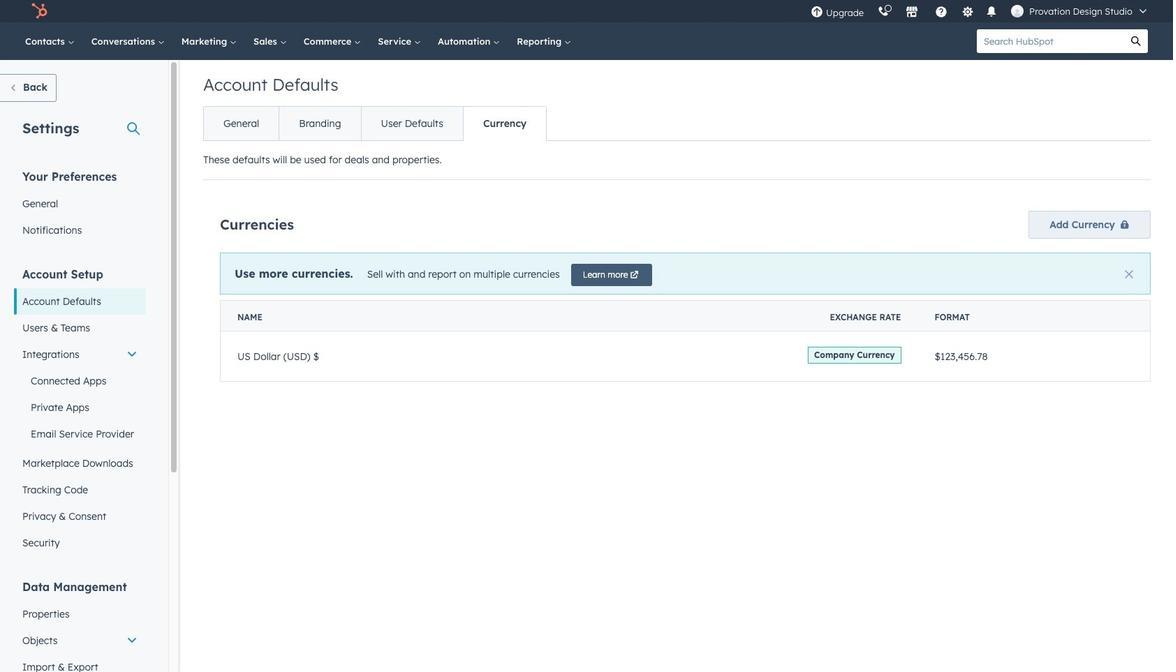 Task type: vqa. For each thing, say whether or not it's contained in the screenshot.
navigation
yes



Task type: describe. For each thing, give the bounding box(es) containing it.
currency element
[[220, 300, 1151, 382]]

Search HubSpot search field
[[977, 29, 1124, 53]]

account setup element
[[14, 267, 146, 557]]



Task type: locate. For each thing, give the bounding box(es) containing it.
james peterson image
[[1011, 5, 1024, 17]]

alert
[[220, 253, 1151, 295]]

close image
[[1125, 270, 1134, 279]]

menu
[[804, 0, 1157, 22]]

data management element
[[14, 580, 146, 673]]

marketplaces image
[[906, 6, 918, 19]]

navigation
[[203, 106, 547, 141]]

banner
[[220, 207, 1151, 239]]

your preferences element
[[14, 169, 146, 244]]



